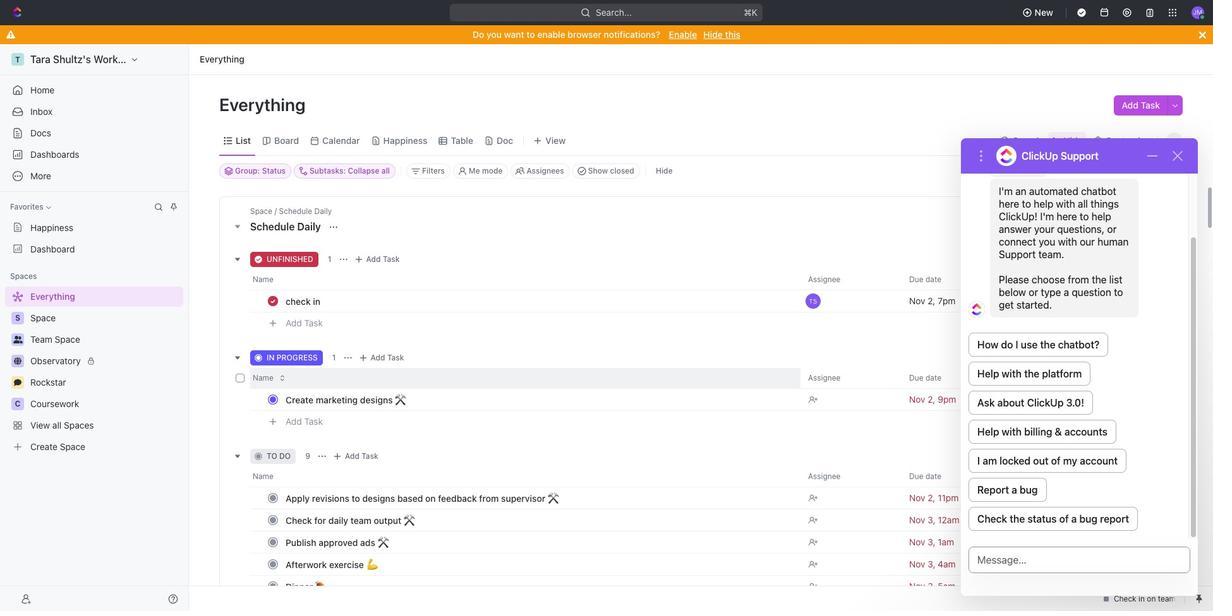 Task type: locate. For each thing, give the bounding box(es) containing it.
due for create marketing designs ⚒️
[[910, 374, 924, 383]]

1 vertical spatial daily
[[297, 221, 321, 233]]

schedule up schedule daily
[[279, 207, 312, 216]]

space inside create space link
[[60, 442, 85, 453]]

spaces up create space link
[[64, 420, 94, 431]]

designs right marketing
[[360, 395, 393, 405]]

0 vertical spatial happiness
[[383, 135, 428, 146]]

0 horizontal spatial create
[[30, 442, 57, 453]]

0 horizontal spatial all
[[52, 420, 61, 431]]

1 due date button from the top
[[902, 270, 1003, 290]]

sidebar navigation
[[0, 44, 192, 612]]

0 horizontal spatial to
[[267, 452, 277, 461]]

1 horizontal spatial spaces
[[64, 420, 94, 431]]

1 date from the top
[[926, 275, 942, 284]]

2 vertical spatial everything
[[30, 291, 75, 302]]

hide right closed
[[656, 166, 673, 176]]

0 vertical spatial hide
[[704, 29, 723, 40]]

tree
[[5, 287, 183, 458]]

3 name button from the top
[[250, 467, 801, 487]]

task
[[1141, 100, 1160, 111], [383, 255, 400, 264], [304, 318, 323, 328], [387, 353, 404, 363], [304, 416, 323, 427], [362, 452, 379, 461]]

t
[[15, 55, 20, 64]]

designs up output
[[363, 493, 395, 504]]

0 vertical spatial schedule
[[279, 207, 312, 216]]

3 assignee from the top
[[808, 472, 841, 482]]

1 horizontal spatial view
[[546, 135, 566, 146]]

0 vertical spatial everything
[[200, 54, 244, 64]]

in left progress
[[267, 353, 275, 363]]

afterwork exercise 💪
[[286, 560, 378, 570]]

2 vertical spatial due date button
[[902, 467, 1003, 487]]

to
[[527, 29, 535, 40], [267, 452, 277, 461], [352, 493, 360, 504]]

publish approved ads ⚒️
[[286, 538, 389, 548]]

2 due date from the top
[[910, 374, 942, 383]]

inbox
[[30, 106, 52, 117]]

0 vertical spatial everything link
[[197, 52, 248, 67]]

create for create marketing designs ⚒️
[[286, 395, 314, 405]]

daily down space / schedule daily
[[297, 221, 321, 233]]

3 due date from the top
[[910, 472, 942, 482]]

2 vertical spatial date
[[926, 472, 942, 482]]

table link
[[448, 132, 473, 149]]

0 vertical spatial assignee
[[808, 275, 841, 284]]

0 vertical spatial spaces
[[10, 272, 37, 281]]

2 due date button from the top
[[902, 369, 1003, 389]]

space link
[[30, 308, 181, 329]]

board
[[274, 135, 299, 146]]

spaces inside 'tree'
[[64, 420, 94, 431]]

1 due date from the top
[[910, 275, 942, 284]]

0 horizontal spatial hide
[[656, 166, 673, 176]]

create inside create space link
[[30, 442, 57, 453]]

afterwork exercise 💪 link
[[283, 556, 798, 574]]

assignee
[[808, 275, 841, 284], [808, 374, 841, 383], [808, 472, 841, 482]]

0 horizontal spatial view
[[30, 420, 50, 431]]

do you want to enable browser notifications? enable hide this
[[473, 29, 741, 40]]

1 vertical spatial due
[[910, 374, 924, 383]]

2 vertical spatial assignee button
[[801, 467, 902, 487]]

to left do
[[267, 452, 277, 461]]

create left marketing
[[286, 395, 314, 405]]

view up assignees
[[546, 135, 566, 146]]

everything link
[[197, 52, 248, 67], [5, 287, 181, 307]]

2 vertical spatial name button
[[250, 467, 801, 487]]

2 vertical spatial hide
[[656, 166, 673, 176]]

⌘k
[[744, 7, 758, 18]]

1 vertical spatial due date button
[[902, 369, 1003, 389]]

3 name from the top
[[253, 472, 274, 482]]

0 vertical spatial 1
[[328, 255, 332, 264]]

all right collapse
[[382, 166, 390, 176]]

spaces down dashboard
[[10, 272, 37, 281]]

progress
[[277, 353, 318, 363]]

2 vertical spatial assignee
[[808, 472, 841, 482]]

me
[[469, 166, 480, 176]]

name button up the supervisor
[[250, 467, 801, 487]]

schedule daily
[[250, 221, 324, 233]]

space up observatory
[[55, 334, 80, 345]]

create space
[[30, 442, 85, 453]]

0 horizontal spatial in
[[267, 353, 275, 363]]

1 horizontal spatial all
[[382, 166, 390, 176]]

coursework link
[[30, 394, 181, 415]]

create marketing designs ⚒️
[[286, 395, 407, 405]]

due date button
[[902, 270, 1003, 290], [902, 369, 1003, 389], [902, 467, 1003, 487]]

in right check
[[313, 296, 321, 307]]

0 horizontal spatial happiness link
[[5, 217, 183, 238]]

0 vertical spatial designs
[[360, 395, 393, 405]]

add task button
[[1115, 95, 1168, 116], [351, 252, 405, 267], [280, 316, 328, 331], [356, 351, 409, 366], [280, 415, 328, 430], [330, 449, 384, 465]]

hide left this
[[704, 29, 723, 40]]

customize button
[[1090, 132, 1154, 149]]

happiness up filters dropdown button
[[383, 135, 428, 146]]

create down view all spaces at the left bottom of the page
[[30, 442, 57, 453]]

1 vertical spatial due date
[[910, 374, 942, 383]]

publish
[[286, 538, 316, 548]]

schedule down /
[[250, 221, 295, 233]]

everything
[[200, 54, 244, 64], [219, 94, 309, 115], [30, 291, 75, 302]]

1 horizontal spatial in
[[313, 296, 321, 307]]

2 horizontal spatial to
[[527, 29, 535, 40]]

1 vertical spatial assignee
[[808, 374, 841, 383]]

space down view all spaces at the left bottom of the page
[[60, 442, 85, 453]]

3 due from the top
[[910, 472, 924, 482]]

everything inside 'tree'
[[30, 291, 75, 302]]

1 vertical spatial spaces
[[64, 420, 94, 431]]

2 vertical spatial due
[[910, 472, 924, 482]]

check in
[[286, 296, 321, 307]]

1 name button from the top
[[250, 270, 801, 290]]

0 vertical spatial daily
[[314, 207, 332, 216]]

3 assignee button from the top
[[801, 467, 902, 487]]

1 vertical spatial assignee button
[[801, 369, 902, 389]]

1 horizontal spatial everything link
[[197, 52, 248, 67]]

0 vertical spatial due date
[[910, 275, 942, 284]]

all up create space at bottom
[[52, 420, 61, 431]]

notifications?
[[604, 29, 661, 40]]

due date
[[910, 275, 942, 284], [910, 374, 942, 383], [910, 472, 942, 482]]

1 vertical spatial all
[[52, 420, 61, 431]]

happiness up dashboard
[[30, 222, 73, 233]]

1 right "unfinished"
[[328, 255, 332, 264]]

0 vertical spatial create
[[286, 395, 314, 405]]

2 horizontal spatial hide
[[1064, 135, 1083, 146]]

show closed
[[588, 166, 635, 176]]

tree inside sidebar 'navigation'
[[5, 287, 183, 458]]

view down coursework
[[30, 420, 50, 431]]

space up the team
[[30, 313, 56, 324]]

0 vertical spatial due date button
[[902, 270, 1003, 290]]

calendar link
[[320, 132, 360, 149]]

1 vertical spatial hide
[[1064, 135, 1083, 146]]

view button
[[529, 132, 570, 149]]

💪
[[366, 560, 378, 570]]

1 vertical spatial 1
[[332, 353, 336, 363]]

2 name from the top
[[253, 374, 274, 383]]

2 name button from the top
[[250, 369, 801, 389]]

more button
[[5, 166, 183, 186]]

tree containing everything
[[5, 287, 183, 458]]

view inside view button
[[546, 135, 566, 146]]

spaces
[[10, 272, 37, 281], [64, 420, 94, 431]]

1 horizontal spatial 1
[[332, 353, 336, 363]]

from
[[479, 493, 499, 504]]

2 due from the top
[[910, 374, 924, 383]]

0 horizontal spatial everything link
[[5, 287, 181, 307]]

space inside team space link
[[55, 334, 80, 345]]

due date button for create marketing designs ⚒️
[[902, 369, 1003, 389]]

3 due date button from the top
[[902, 467, 1003, 487]]

schedule
[[279, 207, 312, 216], [250, 221, 295, 233]]

hide right search
[[1064, 135, 1083, 146]]

1 horizontal spatial create
[[286, 395, 314, 405]]

show closed button
[[572, 164, 640, 179]]

2 vertical spatial to
[[352, 493, 360, 504]]

1 vertical spatial name button
[[250, 369, 801, 389]]

1
[[328, 255, 332, 264], [332, 353, 336, 363]]

1 assignee from the top
[[808, 275, 841, 284]]

0 vertical spatial due
[[910, 275, 924, 284]]

1 vertical spatial date
[[926, 374, 942, 383]]

check
[[286, 296, 311, 307]]

apply
[[286, 493, 310, 504]]

0 vertical spatial assignee button
[[801, 270, 902, 290]]

space
[[250, 207, 273, 216], [30, 313, 56, 324], [55, 334, 80, 345], [60, 442, 85, 453]]

name button up create marketing designs ⚒️ link
[[250, 369, 801, 389]]

name down in progress
[[253, 374, 274, 383]]

hide
[[704, 29, 723, 40], [1064, 135, 1083, 146], [656, 166, 673, 176]]

unfinished
[[267, 255, 313, 264]]

happiness link up the dashboard link
[[5, 217, 183, 238]]

apply revisions to designs based on feedback from supervisor ⚒️ link
[[283, 490, 798, 508]]

happiness link up filters dropdown button
[[381, 132, 428, 149]]

1 assignee button from the top
[[801, 270, 902, 290]]

2 vertical spatial name
[[253, 472, 274, 482]]

observatory
[[30, 356, 81, 367]]

c
[[15, 399, 21, 409]]

to up team
[[352, 493, 360, 504]]

daily up schedule daily
[[314, 207, 332, 216]]

0 vertical spatial happiness link
[[381, 132, 428, 149]]

to right the want
[[527, 29, 535, 40]]

docs
[[30, 128, 51, 138]]

2 vertical spatial due date
[[910, 472, 942, 482]]

due
[[910, 275, 924, 284], [910, 374, 924, 383], [910, 472, 924, 482]]

2 date from the top
[[926, 374, 942, 383]]

check for daily team output ⚒️ link
[[283, 512, 798, 530]]

happiness inside sidebar 'navigation'
[[30, 222, 73, 233]]

hide inside button
[[656, 166, 673, 176]]

view inside the "view all spaces" link
[[30, 420, 50, 431]]

1 vertical spatial in
[[267, 353, 275, 363]]

0 vertical spatial view
[[546, 135, 566, 146]]

0 horizontal spatial 1
[[328, 255, 332, 264]]

create inside create marketing designs ⚒️ link
[[286, 395, 314, 405]]

9
[[305, 452, 310, 461]]

feedback
[[438, 493, 477, 504]]

0 vertical spatial name
[[253, 275, 274, 284]]

1 vertical spatial everything link
[[5, 287, 181, 307]]

1 vertical spatial name
[[253, 374, 274, 383]]

view all spaces link
[[5, 416, 181, 436]]

0 vertical spatial date
[[926, 275, 942, 284]]

1 horizontal spatial to
[[352, 493, 360, 504]]

1 right progress
[[332, 353, 336, 363]]

name down "unfinished"
[[253, 275, 274, 284]]

name for to do
[[253, 472, 274, 482]]

1 horizontal spatial happiness link
[[381, 132, 428, 149]]

on
[[425, 493, 436, 504]]

enable
[[538, 29, 566, 40]]

assignee button
[[801, 270, 902, 290], [801, 369, 902, 389], [801, 467, 902, 487]]

date for check in
[[926, 275, 942, 284]]

0 vertical spatial name button
[[250, 270, 801, 290]]

in progress
[[267, 353, 318, 363]]

workspace
[[94, 54, 146, 65]]

1 vertical spatial schedule
[[250, 221, 295, 233]]

1 vertical spatial view
[[30, 420, 50, 431]]

1 due from the top
[[910, 275, 924, 284]]

date
[[926, 275, 942, 284], [926, 374, 942, 383], [926, 472, 942, 482]]

create marketing designs ⚒️ link
[[283, 391, 798, 409]]

name down to do
[[253, 472, 274, 482]]

1 name from the top
[[253, 275, 274, 284]]

check in link
[[283, 292, 798, 311]]

2 assignee button from the top
[[801, 369, 902, 389]]

coursework, , element
[[11, 398, 24, 411]]

0 vertical spatial in
[[313, 296, 321, 307]]

name button up check in "link"
[[250, 270, 801, 290]]

apply revisions to designs based on feedback from supervisor ⚒️
[[286, 493, 559, 504]]

due date for create marketing designs ⚒️
[[910, 374, 942, 383]]

1 vertical spatial create
[[30, 442, 57, 453]]

0 horizontal spatial happiness
[[30, 222, 73, 233]]

⚒️ inside apply revisions to designs based on feedback from supervisor ⚒️ link
[[548, 493, 559, 504]]

1 vertical spatial happiness
[[30, 222, 73, 233]]



Task type: vqa. For each thing, say whether or not it's contained in the screenshot.
to do
yes



Task type: describe. For each thing, give the bounding box(es) containing it.
1 vertical spatial everything
[[219, 94, 309, 115]]

0 vertical spatial to
[[527, 29, 535, 40]]

name button for create marketing designs ⚒️
[[250, 369, 801, 389]]

table
[[451, 135, 473, 146]]

customize
[[1106, 135, 1150, 146]]

new button
[[1017, 3, 1061, 23]]

home link
[[5, 80, 183, 101]]

check for daily team output ⚒️
[[286, 515, 415, 526]]

⚒️ inside publish approved ads ⚒️ link
[[378, 538, 389, 548]]

to do
[[267, 452, 291, 461]]

want
[[504, 29, 524, 40]]

Search tasks... text field
[[1056, 162, 1183, 181]]

do
[[279, 452, 291, 461]]

publish approved ads ⚒️ link
[[283, 534, 798, 552]]

show
[[588, 166, 608, 176]]

me mode
[[469, 166, 503, 176]]

me mode button
[[453, 164, 508, 179]]

search button
[[997, 132, 1046, 149]]

jm
[[1194, 8, 1203, 16]]

hide button
[[651, 164, 678, 179]]

comment image
[[14, 379, 21, 387]]

group: status
[[235, 166, 286, 176]]

ts
[[809, 298, 818, 305]]

observatory link
[[30, 351, 181, 372]]

favorites button
[[5, 200, 56, 215]]

globe image
[[14, 358, 21, 365]]

1 horizontal spatial hide
[[704, 29, 723, 40]]

more
[[30, 171, 51, 181]]

jeremy miller's workspace, , element
[[11, 53, 24, 66]]

browser
[[568, 29, 602, 40]]

space left /
[[250, 207, 273, 216]]

⚒️ inside create marketing designs ⚒️ link
[[395, 395, 407, 405]]

you
[[487, 29, 502, 40]]

team
[[30, 334, 52, 345]]

assignee for 1
[[808, 275, 841, 284]]

view for view all spaces
[[30, 420, 50, 431]]

enable
[[669, 29, 697, 40]]

create space link
[[5, 437, 181, 458]]

shultz's
[[53, 54, 91, 65]]

create for create space
[[30, 442, 57, 453]]

dashboards
[[30, 149, 79, 160]]

space inside space link
[[30, 313, 56, 324]]

list link
[[233, 132, 251, 149]]

1 vertical spatial happiness link
[[5, 217, 183, 238]]

ads
[[360, 538, 375, 548]]

0 horizontal spatial spaces
[[10, 272, 37, 281]]

team space
[[30, 334, 80, 345]]

rockstar
[[30, 377, 66, 388]]

mode
[[482, 166, 503, 176]]

subtasks: collapse all
[[310, 166, 390, 176]]

3 date from the top
[[926, 472, 942, 482]]

for
[[314, 515, 326, 526]]

hide button
[[1049, 132, 1087, 149]]

in inside "link"
[[313, 296, 321, 307]]

1 vertical spatial designs
[[363, 493, 395, 504]]

group:
[[235, 166, 260, 176]]

1 vertical spatial to
[[267, 452, 277, 461]]

rockstar link
[[30, 373, 181, 393]]

coursework
[[30, 399, 79, 410]]

docs link
[[5, 123, 183, 143]]

tara shultz's workspace
[[30, 54, 146, 65]]

list
[[236, 135, 251, 146]]

assignee button for 9
[[801, 467, 902, 487]]

filters button
[[406, 164, 451, 179]]

1 for marketing
[[332, 353, 336, 363]]

view for view
[[546, 135, 566, 146]]

due for check in
[[910, 275, 924, 284]]

/
[[275, 207, 277, 216]]

approved
[[319, 538, 358, 548]]

due date button for check in
[[902, 270, 1003, 290]]

doc
[[497, 135, 513, 146]]

s
[[15, 314, 20, 323]]

check
[[286, 515, 312, 526]]

home
[[30, 85, 55, 95]]

dashboards link
[[5, 145, 183, 165]]

name for unfinished
[[253, 275, 274, 284]]

hide inside dropdown button
[[1064, 135, 1083, 146]]

1 for in
[[328, 255, 332, 264]]

date for create marketing designs ⚒️
[[926, 374, 942, 383]]

assignee for 9
[[808, 472, 841, 482]]

collapse
[[348, 166, 380, 176]]

marketing
[[316, 395, 358, 405]]

0 vertical spatial all
[[382, 166, 390, 176]]

inbox link
[[5, 102, 183, 122]]

view button
[[529, 126, 570, 155]]

tara
[[30, 54, 51, 65]]

due date for check in
[[910, 275, 942, 284]]

assignees button
[[511, 164, 570, 179]]

dashboard
[[30, 244, 75, 254]]

⚒️ inside "check for daily team output ⚒️" link
[[404, 515, 415, 526]]

subtasks:
[[310, 166, 346, 176]]

1 horizontal spatial happiness
[[383, 135, 428, 146]]

revisions
[[312, 493, 349, 504]]

new
[[1035, 7, 1054, 18]]

jm button
[[1188, 3, 1209, 23]]

assignee button for 1
[[801, 270, 902, 290]]

search...
[[596, 7, 632, 18]]

filters
[[422, 166, 445, 176]]

board link
[[272, 132, 299, 149]]

space / schedule daily
[[250, 207, 332, 216]]

name button for check in
[[250, 270, 801, 290]]

afterwork
[[286, 560, 327, 570]]

dashboard link
[[5, 239, 183, 259]]

2 assignee from the top
[[808, 374, 841, 383]]

favorites
[[10, 202, 43, 212]]

doc link
[[494, 132, 513, 149]]

view all spaces
[[30, 420, 94, 431]]

all inside sidebar 'navigation'
[[52, 420, 61, 431]]

space, , element
[[11, 312, 24, 325]]

calendar
[[322, 135, 360, 146]]

exercise
[[329, 560, 364, 570]]

output
[[374, 515, 402, 526]]

user group image
[[13, 336, 22, 344]]

do
[[473, 29, 484, 40]]



